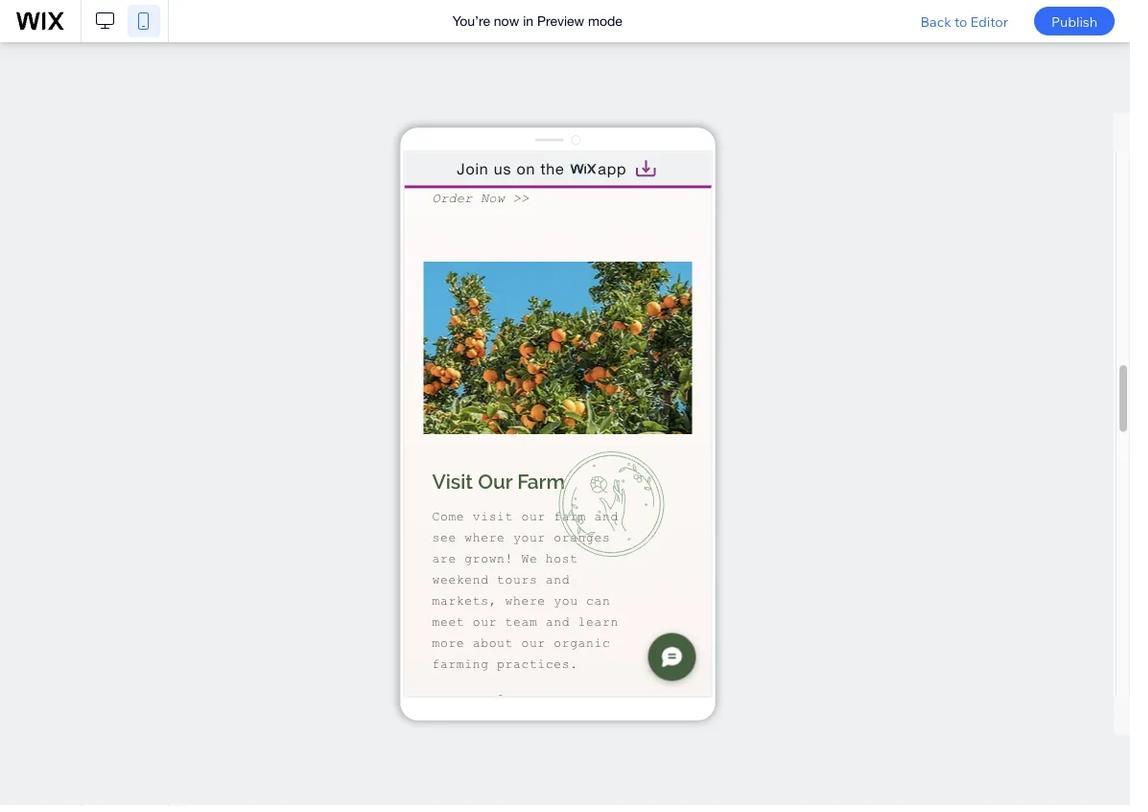 Task type: describe. For each thing, give the bounding box(es) containing it.
publish button
[[1034, 7, 1115, 36]]

now
[[494, 13, 519, 29]]

preview
[[537, 13, 584, 29]]

you're
[[453, 13, 490, 29]]

back to editor
[[921, 13, 1008, 30]]

in
[[523, 13, 534, 29]]

back
[[921, 13, 952, 30]]

you're now in preview mode
[[453, 13, 623, 29]]



Task type: locate. For each thing, give the bounding box(es) containing it.
back to editor button
[[906, 0, 1023, 42]]

publish
[[1051, 13, 1098, 30]]

mode
[[588, 13, 623, 29]]

to
[[955, 13, 967, 30]]

editor
[[970, 13, 1008, 30]]



Task type: vqa. For each thing, say whether or not it's contained in the screenshot.
'Back'
yes



